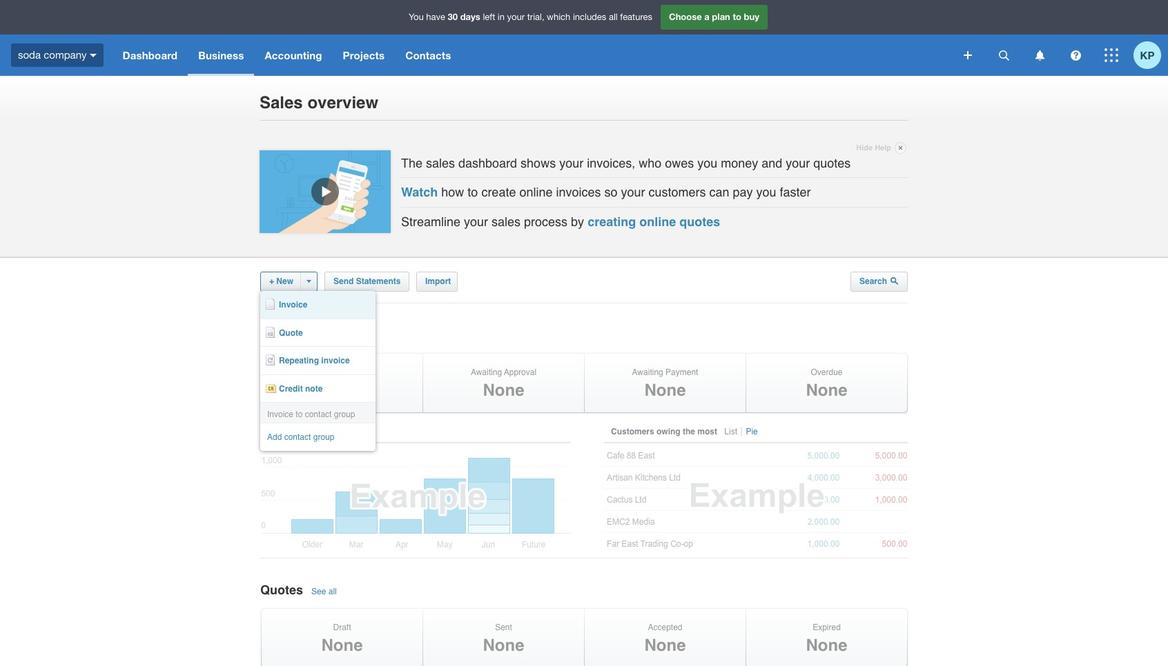 Task type: vqa. For each thing, say whether or not it's contained in the screenshot.
'Approve'
no



Task type: describe. For each thing, give the bounding box(es) containing it.
group inside the add contact group link
[[313, 433, 334, 443]]

create
[[482, 185, 516, 200]]

in inside you have 30 days left in your trial, which includes all features
[[498, 12, 505, 22]]

and
[[762, 156, 783, 170]]

days
[[460, 11, 480, 22]]

your right and at the right of page
[[786, 156, 810, 170]]

watch link
[[401, 185, 438, 200]]

add contact group link
[[260, 424, 376, 451]]

1 vertical spatial quotes
[[680, 215, 720, 229]]

the
[[401, 156, 423, 170]]

contacts button
[[395, 35, 462, 76]]

which
[[547, 12, 571, 22]]

you have 30 days left in your trial, which includes all features
[[409, 11, 652, 22]]

the sales dashboard shows your invoices, who owes you money and your quotes
[[401, 156, 851, 170]]

hide help
[[856, 144, 891, 153]]

invoice link
[[260, 292, 376, 320]]

search
[[860, 277, 890, 287]]

help
[[875, 144, 891, 153]]

repeating
[[279, 356, 319, 366]]

soda
[[18, 49, 41, 61]]

repeating invoice link
[[260, 347, 376, 375]]

soda company
[[18, 49, 87, 61]]

add contact group
[[267, 433, 334, 443]]

search image
[[891, 277, 899, 285]]

draft none for approval
[[321, 368, 363, 401]]

includes
[[573, 12, 606, 22]]

see
[[311, 588, 326, 597]]

overview
[[308, 93, 378, 113]]

list
[[725, 427, 737, 437]]

by
[[571, 215, 584, 229]]

0 horizontal spatial you
[[698, 156, 718, 170]]

0 horizontal spatial sales
[[426, 156, 455, 170]]

dashboard
[[123, 49, 178, 61]]

draft for none
[[333, 623, 351, 633]]

hide
[[856, 144, 873, 153]]

repeating invoice
[[279, 356, 350, 366]]

awaiting for awaiting approval none
[[471, 368, 502, 378]]

add
[[267, 433, 282, 443]]

see all link
[[310, 588, 340, 597]]

all inside quotes see all
[[328, 588, 337, 597]]

0 horizontal spatial to
[[296, 410, 303, 420]]

1 horizontal spatial svg image
[[1035, 50, 1044, 60]]

1 horizontal spatial quotes
[[814, 156, 851, 170]]

pie
[[746, 427, 758, 437]]

none inside awaiting payment none
[[645, 381, 686, 401]]

most
[[698, 427, 717, 437]]

list link
[[723, 427, 742, 437]]

1 vertical spatial contact
[[284, 433, 311, 443]]

to inside banner
[[733, 11, 742, 22]]

creating online quotes link
[[588, 215, 720, 229]]

credit note
[[279, 384, 323, 394]]

quote link
[[260, 320, 376, 347]]

1 vertical spatial online
[[639, 215, 676, 229]]

all inside you have 30 days left in your trial, which includes all features
[[609, 12, 618, 22]]

pie link
[[745, 427, 761, 437]]

sales overview
[[260, 93, 378, 113]]

customers owing the most
[[611, 427, 720, 437]]

send
[[334, 277, 354, 287]]

0 horizontal spatial online
[[520, 185, 553, 200]]

none down the expired
[[806, 637, 848, 656]]

can
[[709, 185, 730, 200]]

new
[[276, 277, 293, 287]]

left
[[483, 12, 495, 22]]

projects button
[[333, 35, 395, 76]]

hide help link
[[856, 140, 907, 156]]

quotes see all
[[260, 583, 337, 598]]

watch
[[401, 185, 438, 200]]

none down overdue
[[806, 381, 848, 401]]

invoices
[[260, 328, 310, 343]]

watch how to create online invoices so your customers can pay you faster
[[401, 185, 811, 200]]

your inside you have 30 days left in your trial, which includes all features
[[507, 12, 525, 22]]

trial,
[[527, 12, 544, 22]]

the
[[683, 427, 695, 437]]

accounting
[[265, 49, 322, 61]]

import link
[[416, 272, 458, 292]]

1 horizontal spatial you
[[756, 185, 777, 200]]

faster
[[780, 185, 811, 200]]

none down accepted on the right of page
[[645, 637, 686, 656]]

creating
[[588, 215, 636, 229]]

note
[[305, 384, 323, 394]]

coming
[[296, 427, 325, 437]]

overdue
[[811, 368, 843, 378]]

invoice for invoice
[[279, 301, 308, 310]]

business
[[198, 49, 244, 61]]

you
[[409, 12, 424, 22]]

+ new link
[[260, 272, 318, 292]]

invoice
[[321, 356, 350, 366]]



Task type: locate. For each thing, give the bounding box(es) containing it.
awaiting inside awaiting payment none
[[632, 368, 663, 378]]

draft down see all link
[[333, 623, 351, 633]]

0 vertical spatial online
[[520, 185, 553, 200]]

quotes
[[814, 156, 851, 170], [680, 215, 720, 229]]

none down 'payment'
[[645, 381, 686, 401]]

invoices
[[556, 185, 601, 200]]

search link
[[851, 272, 908, 292]]

awaiting left 'payment'
[[632, 368, 663, 378]]

0 horizontal spatial svg image
[[964, 51, 972, 59]]

2 horizontal spatial svg image
[[1071, 50, 1081, 60]]

plan
[[712, 11, 730, 22]]

1 vertical spatial to
[[468, 185, 478, 200]]

draft
[[333, 368, 351, 378], [333, 623, 351, 633]]

1 horizontal spatial in
[[498, 12, 505, 22]]

contact
[[305, 410, 332, 420], [284, 433, 311, 443]]

you right pay
[[756, 185, 777, 200]]

have
[[426, 12, 445, 22]]

0 horizontal spatial in
[[328, 427, 335, 437]]

svg image
[[999, 50, 1009, 60], [1071, 50, 1081, 60], [90, 54, 97, 57]]

0 vertical spatial sales
[[426, 156, 455, 170]]

your right so
[[621, 185, 645, 200]]

your up "invoices"
[[559, 156, 584, 170]]

+
[[269, 277, 274, 287]]

in right coming
[[328, 427, 335, 437]]

0 horizontal spatial awaiting
[[471, 368, 502, 378]]

credit note link
[[260, 375, 376, 403]]

0 vertical spatial all
[[609, 12, 618, 22]]

2 draft none from the top
[[321, 623, 363, 656]]

so
[[604, 185, 618, 200]]

sales down the create
[[492, 215, 521, 229]]

1 horizontal spatial awaiting
[[632, 368, 663, 378]]

how
[[441, 185, 464, 200]]

sales right the
[[426, 156, 455, 170]]

business button
[[188, 35, 254, 76]]

you
[[698, 156, 718, 170], [756, 185, 777, 200]]

1 vertical spatial you
[[756, 185, 777, 200]]

streamline your sales process by creating online quotes
[[401, 215, 720, 229]]

quotes left hide help link
[[814, 156, 851, 170]]

dashboard
[[458, 156, 517, 170]]

1 horizontal spatial to
[[468, 185, 478, 200]]

online down shows
[[520, 185, 553, 200]]

draft none for none
[[321, 623, 363, 656]]

statements
[[356, 277, 401, 287]]

features
[[620, 12, 652, 22]]

process
[[524, 215, 568, 229]]

your left trial,
[[507, 12, 525, 22]]

1 draft none from the top
[[321, 368, 363, 401]]

group up the add contact group link
[[334, 410, 355, 420]]

awaiting
[[471, 368, 502, 378], [632, 368, 663, 378]]

1 vertical spatial draft none
[[321, 623, 363, 656]]

accepted
[[648, 623, 683, 633]]

1 vertical spatial sales
[[492, 215, 521, 229]]

none inside awaiting approval none
[[483, 381, 524, 401]]

2 awaiting from the left
[[632, 368, 663, 378]]

quote
[[279, 329, 303, 338]]

all left features
[[609, 12, 618, 22]]

banner
[[0, 0, 1168, 76]]

kp button
[[1134, 35, 1168, 76]]

contacts
[[405, 49, 451, 61]]

customers
[[649, 185, 706, 200]]

none down sent
[[483, 637, 524, 656]]

0 vertical spatial you
[[698, 156, 718, 170]]

group down invoice to contact group
[[313, 433, 334, 443]]

all
[[609, 12, 618, 22], [328, 588, 337, 597]]

credit
[[279, 384, 303, 394]]

awaiting inside awaiting approval none
[[471, 368, 502, 378]]

invoice down + new link
[[279, 301, 308, 310]]

+ new
[[269, 277, 293, 287]]

1 vertical spatial all
[[328, 588, 337, 597]]

send statements
[[334, 277, 401, 287]]

1 vertical spatial draft
[[333, 623, 351, 633]]

2 horizontal spatial to
[[733, 11, 742, 22]]

shows
[[521, 156, 556, 170]]

send statements link
[[325, 272, 409, 292]]

quotes
[[260, 583, 303, 598]]

draft for approval
[[333, 368, 351, 378]]

all right see
[[328, 588, 337, 597]]

0 vertical spatial draft
[[333, 368, 351, 378]]

2 vertical spatial to
[[296, 410, 303, 420]]

a
[[704, 11, 710, 22]]

your down the create
[[464, 215, 488, 229]]

projects
[[343, 49, 385, 61]]

awaiting payment none
[[632, 368, 698, 401]]

none down see all link
[[321, 637, 363, 656]]

online down customers on the right of the page
[[639, 215, 676, 229]]

30
[[448, 11, 458, 22]]

money
[[721, 156, 758, 170]]

0 vertical spatial to
[[733, 11, 742, 22]]

invoices,
[[587, 156, 635, 170]]

soda company button
[[0, 35, 112, 76]]

approval
[[504, 368, 537, 378]]

0 vertical spatial invoice
[[279, 301, 308, 310]]

svg image inside soda company popup button
[[90, 54, 97, 57]]

you right owes
[[698, 156, 718, 170]]

kp
[[1140, 49, 1155, 61]]

1 horizontal spatial svg image
[[999, 50, 1009, 60]]

customers
[[611, 427, 654, 437]]

in right 'left'
[[498, 12, 505, 22]]

awaiting approval none
[[471, 368, 537, 401]]

quotes down can
[[680, 215, 720, 229]]

0 horizontal spatial all
[[328, 588, 337, 597]]

buy
[[744, 11, 760, 22]]

1 awaiting from the left
[[471, 368, 502, 378]]

overdue none
[[806, 368, 848, 401]]

0 vertical spatial in
[[498, 12, 505, 22]]

2 draft from the top
[[333, 623, 351, 633]]

choose a plan to buy
[[669, 11, 760, 22]]

expired
[[813, 623, 841, 633]]

svg image
[[1105, 48, 1119, 62], [1035, 50, 1044, 60], [964, 51, 972, 59]]

invoice to contact group
[[267, 410, 355, 420]]

to left buy
[[733, 11, 742, 22]]

banner containing kp
[[0, 0, 1168, 76]]

none down "invoice"
[[321, 381, 363, 401]]

to up money coming in
[[296, 410, 303, 420]]

0 horizontal spatial quotes
[[680, 215, 720, 229]]

company
[[44, 49, 87, 61]]

none down approval
[[483, 381, 524, 401]]

to right how
[[468, 185, 478, 200]]

money coming in
[[267, 427, 335, 437]]

draft none down see all link
[[321, 623, 363, 656]]

0 horizontal spatial svg image
[[90, 54, 97, 57]]

draft none down "invoice"
[[321, 368, 363, 401]]

your
[[507, 12, 525, 22], [559, 156, 584, 170], [786, 156, 810, 170], [621, 185, 645, 200], [464, 215, 488, 229]]

0 vertical spatial contact
[[305, 410, 332, 420]]

1 vertical spatial in
[[328, 427, 335, 437]]

streamline
[[401, 215, 461, 229]]

0 vertical spatial draft none
[[321, 368, 363, 401]]

2 horizontal spatial svg image
[[1105, 48, 1119, 62]]

1 horizontal spatial sales
[[492, 215, 521, 229]]

awaiting for awaiting payment none
[[632, 368, 663, 378]]

draft down "invoice"
[[333, 368, 351, 378]]

accounting button
[[254, 35, 333, 76]]

invoice up money
[[267, 410, 293, 420]]

invoice for invoice to contact group
[[267, 410, 293, 420]]

accepted none
[[645, 623, 686, 656]]

1 horizontal spatial all
[[609, 12, 618, 22]]

sales
[[260, 93, 303, 113]]

1 horizontal spatial online
[[639, 215, 676, 229]]

money
[[267, 427, 293, 437]]

1 draft from the top
[[333, 368, 351, 378]]

in
[[498, 12, 505, 22], [328, 427, 335, 437]]

group
[[334, 410, 355, 420], [313, 433, 334, 443]]

choose
[[669, 11, 702, 22]]

1 vertical spatial invoice
[[267, 410, 293, 420]]

who
[[639, 156, 662, 170]]

awaiting left approval
[[471, 368, 502, 378]]

0 vertical spatial quotes
[[814, 156, 851, 170]]

payment
[[666, 368, 698, 378]]

expired none
[[806, 623, 848, 656]]

sales
[[426, 156, 455, 170], [492, 215, 521, 229]]

1 vertical spatial group
[[313, 433, 334, 443]]

owes
[[665, 156, 694, 170]]

0 vertical spatial group
[[334, 410, 355, 420]]

dashboard link
[[112, 35, 188, 76]]



